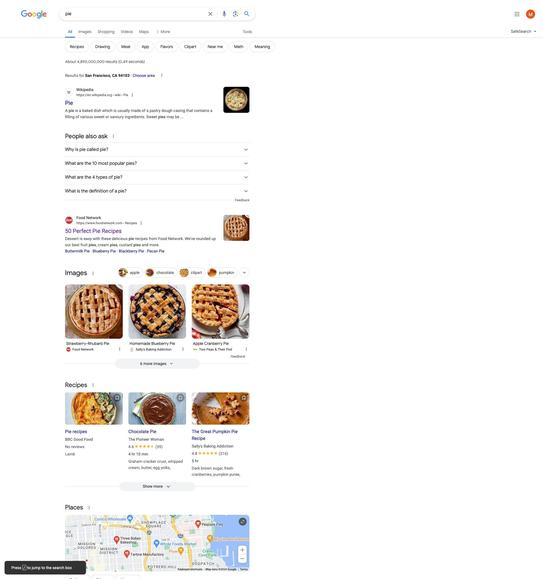 Task type: describe. For each thing, give the bounding box(es) containing it.
pie from www.foodnetwork.com image
[[224, 215, 250, 241]]

search by image image
[[232, 10, 239, 17]]

apple cranberry pie image
[[192, 285, 250, 339]]

rated 4.8 out of 5, image
[[199, 452, 218, 455]]

google image
[[21, 10, 47, 19]]

map region
[[65, 515, 250, 572]]

strawberry-rhubarb pie image
[[65, 285, 123, 339]]

pie from en.wikipedia.org image
[[224, 87, 250, 113]]



Task type: locate. For each thing, give the bounding box(es) containing it.
navigation
[[0, 25, 544, 56]]

map of pie image
[[65, 515, 250, 572]]

None text field
[[76, 93, 128, 98]]

rated 4.6 out of 5, image
[[135, 445, 154, 449]]

search by voice image
[[221, 10, 228, 17]]

heading
[[65, 382, 87, 389], [65, 425, 122, 436], [129, 425, 185, 436], [192, 425, 249, 442]]

homemade blueberry pie image
[[129, 285, 186, 339]]

Search text field
[[65, 11, 204, 18]]

None text field
[[112, 93, 128, 97], [76, 221, 137, 226], [123, 221, 137, 225], [112, 93, 128, 97], [76, 221, 137, 226], [123, 221, 137, 225]]

None search field
[[0, 7, 255, 20]]



Task type: vqa. For each thing, say whether or not it's contained in the screenshot.
"Google" "image"
yes



